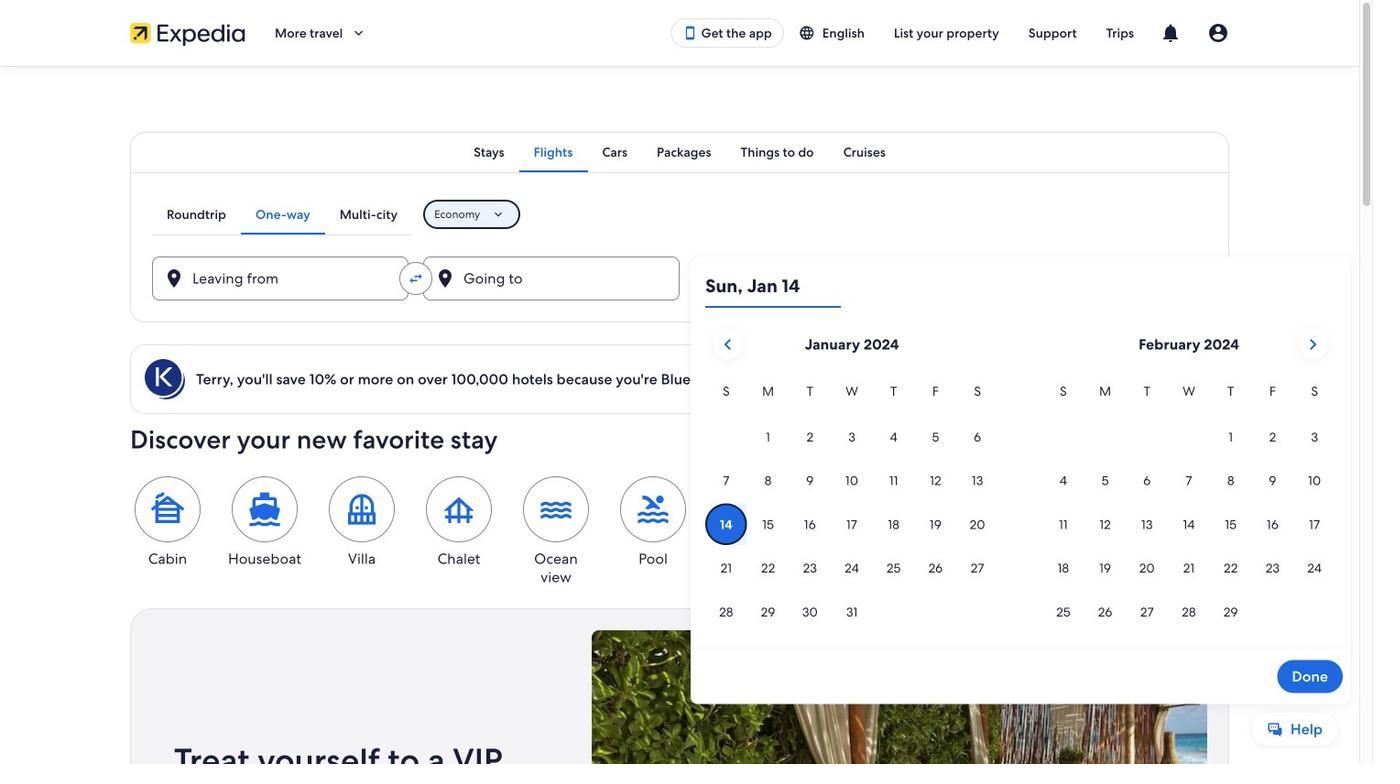Task type: describe. For each thing, give the bounding box(es) containing it.
1 vertical spatial tab list
[[152, 194, 413, 235]]

communication center icon image
[[1160, 22, 1182, 44]]

terry image
[[1208, 22, 1230, 44]]

more travel image
[[350, 25, 367, 41]]

one key blue tier image
[[145, 359, 185, 400]]

swap origin and destination values image
[[408, 270, 424, 287]]



Task type: locate. For each thing, give the bounding box(es) containing it.
tab list
[[130, 132, 1230, 172], [152, 194, 413, 235]]

next month image
[[1303, 334, 1325, 356]]

small image
[[799, 25, 823, 41]]

download the app button image
[[683, 26, 698, 40]]

expedia logo image
[[130, 20, 246, 46]]

previous month image
[[717, 334, 739, 356]]

application
[[706, 323, 1336, 635]]

january 2024 element
[[706, 381, 999, 635]]

february 2024 element
[[1043, 381, 1336, 635]]

0 vertical spatial tab list
[[130, 132, 1230, 172]]

main content
[[0, 66, 1360, 764]]



Task type: vqa. For each thing, say whether or not it's contained in the screenshot.
makes
no



